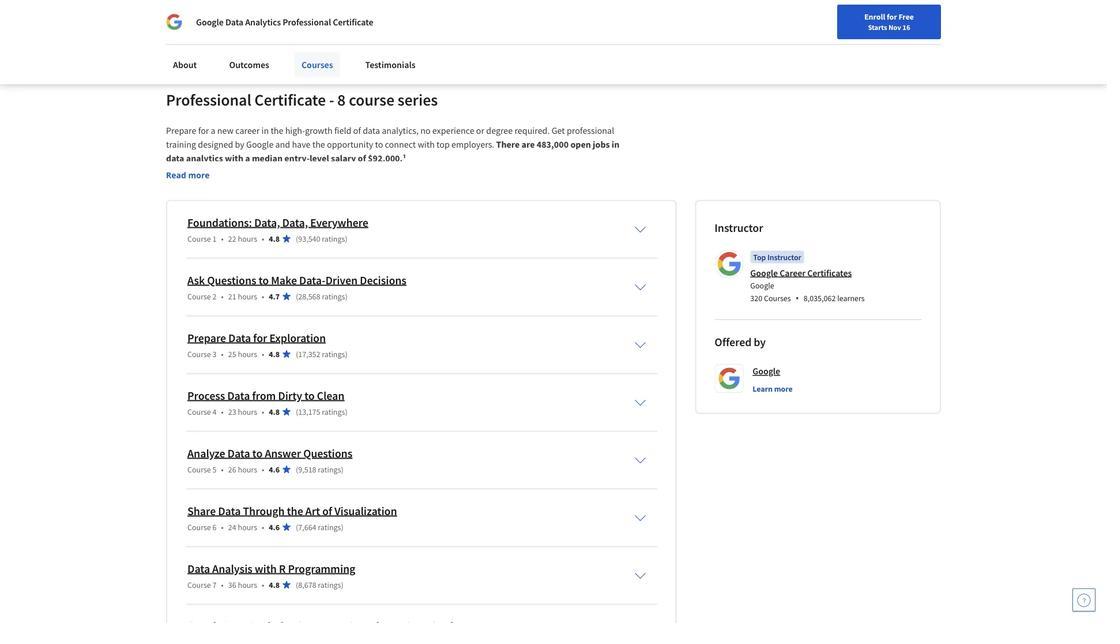 Task type: vqa. For each thing, say whether or not it's contained in the screenshot.


Task type: locate. For each thing, give the bounding box(es) containing it.
have
[[292, 139, 311, 150]]

0 vertical spatial instructor
[[715, 220, 764, 235]]

0 vertical spatial of
[[354, 125, 361, 136]]

review
[[376, 18, 402, 29]]

hours right '22'
[[238, 233, 257, 244]]

) for ask questions to make data-driven decisions
[[345, 291, 348, 301]]

hours for data
[[238, 580, 257, 590]]

• down analyze data to answer questions link on the bottom left of the page
[[262, 464, 264, 475]]

4
[[213, 407, 217, 417]]

prepare data for exploration link
[[188, 331, 326, 345]]

0 vertical spatial professional
[[283, 16, 331, 28]]

)
[[345, 233, 348, 244], [345, 291, 348, 301], [345, 349, 348, 359], [345, 407, 348, 417], [341, 464, 344, 475], [341, 522, 344, 532], [341, 580, 344, 590]]

art
[[306, 504, 320, 518]]

nov
[[889, 23, 902, 32]]

data up the 24
[[218, 504, 241, 518]]

1 horizontal spatial instructor
[[768, 252, 802, 262]]

4.8 down process data from dirty to clean link
[[269, 407, 280, 417]]

for up the nov
[[888, 12, 898, 22]]

hours for process
[[238, 407, 257, 417]]

( 9,518 ratings )
[[296, 464, 344, 475]]

course left 3
[[188, 349, 211, 359]]

) down the programming
[[341, 580, 344, 590]]

ratings for the
[[318, 522, 341, 532]]

show notifications image
[[952, 14, 966, 28]]

learn more
[[753, 383, 793, 394]]

• right 1
[[221, 233, 224, 244]]

for inside enroll for free starts nov 16
[[888, 12, 898, 22]]

open
[[571, 139, 591, 150]]

course left 6
[[188, 522, 211, 532]]

process data from dirty to clean link
[[188, 388, 345, 403]]

offered by
[[715, 335, 766, 349]]

0 vertical spatial a
[[211, 125, 216, 136]]

0 horizontal spatial data,
[[254, 215, 280, 230]]

prepare up training
[[166, 125, 196, 136]]

1 vertical spatial more
[[775, 383, 793, 394]]

0 horizontal spatial for
[[198, 125, 209, 136]]

required.
[[515, 125, 550, 136]]

with down no
[[418, 139, 435, 150]]

1 4.8 from the top
[[269, 233, 280, 244]]

4.8 down data analysis with r programming link at the left bottom of page
[[269, 580, 280, 590]]

0 vertical spatial courses
[[302, 59, 333, 70]]

ratings down the programming
[[318, 580, 341, 590]]

hours for analyze
[[238, 464, 257, 475]]

0 horizontal spatial questions
[[207, 273, 257, 287]]

0 vertical spatial certificate
[[333, 16, 374, 28]]

data for to
[[228, 446, 250, 460]]

google link
[[753, 364, 781, 378]]

performance
[[325, 18, 374, 29]]

a left the median
[[245, 153, 250, 164]]

2 course from the top
[[188, 291, 211, 301]]

your
[[804, 13, 819, 24], [305, 18, 323, 29]]

courses inside top instructor google career certificates google 320 courses • 8,035,062 learners
[[765, 293, 792, 303]]

hours right 26
[[238, 464, 257, 475]]

free
[[899, 12, 915, 22]]

in inside there are 483,000 open jobs in data analytics with a median entry-level salary of $92,000.¹
[[612, 139, 620, 150]]

for
[[888, 12, 898, 22], [198, 125, 209, 136], [253, 331, 267, 345]]

hours for share
[[238, 522, 257, 532]]

course 7 • 36 hours •
[[188, 580, 264, 590]]

4 4.8 from the top
[[269, 580, 280, 590]]

) down the 'driven'
[[345, 291, 348, 301]]

1 vertical spatial for
[[198, 125, 209, 136]]

1 4.6 from the top
[[269, 464, 280, 475]]

analyze data to answer questions
[[188, 446, 353, 460]]

course for foundations:
[[188, 233, 211, 244]]

• right 6
[[221, 522, 224, 532]]

in right jobs
[[612, 139, 620, 150]]

0 vertical spatial for
[[888, 12, 898, 22]]

read more
[[166, 169, 210, 180]]

to inside prepare for a new career in the high-growth field of data analytics, no experience or degree required. get professional training designed by google and have the opportunity to connect with top employers.
[[375, 139, 383, 150]]

1 vertical spatial questions
[[303, 446, 353, 460]]

more down 'analytics'
[[188, 169, 210, 180]]

data analysis with r programming link
[[188, 561, 356, 576]]

1 horizontal spatial questions
[[303, 446, 353, 460]]

1 vertical spatial instructor
[[768, 252, 802, 262]]

9,518
[[298, 464, 317, 475]]

7 hours from the top
[[238, 580, 257, 590]]

4.8 for from
[[269, 407, 280, 417]]

0 horizontal spatial more
[[188, 169, 210, 180]]

1 vertical spatial prepare
[[188, 331, 226, 345]]

1 horizontal spatial data,
[[282, 215, 308, 230]]

share left "it" in the top left of the page
[[186, 18, 208, 29]]

5 hours from the top
[[238, 464, 257, 475]]

course left "2"
[[188, 291, 211, 301]]

course 3 • 25 hours •
[[188, 349, 264, 359]]

learn
[[753, 383, 773, 394]]

1 vertical spatial share
[[188, 504, 216, 518]]

3 hours from the top
[[238, 349, 257, 359]]

1 horizontal spatial the
[[287, 504, 303, 518]]

• right 3
[[221, 349, 224, 359]]

4.8 for for
[[269, 349, 280, 359]]

share data through the art of visualization link
[[188, 504, 397, 518]]

to up $92,000.¹
[[375, 139, 383, 150]]

employers.
[[452, 139, 495, 150]]

0 horizontal spatial professional
[[166, 89, 252, 110]]

certificate left review
[[333, 16, 374, 28]]

7 ( from the top
[[296, 580, 298, 590]]

0 horizontal spatial with
[[225, 153, 244, 164]]

find your new career
[[788, 13, 860, 24]]

ratings for r
[[318, 580, 341, 590]]

questions up the 21
[[207, 273, 257, 287]]

data up 23 on the bottom of page
[[227, 388, 250, 403]]

$92,000.¹
[[368, 153, 406, 164]]

1 vertical spatial by
[[754, 335, 766, 349]]

6 hours from the top
[[238, 522, 257, 532]]

0 vertical spatial prepare
[[166, 125, 196, 136]]

outcomes link
[[222, 52, 276, 77]]

( for everywhere
[[296, 233, 298, 244]]

course
[[349, 89, 395, 110]]

( down answer
[[296, 464, 298, 475]]

data inside there are 483,000 open jobs in data analytics with a median entry-level salary of $92,000.¹
[[166, 153, 184, 164]]

2 horizontal spatial with
[[418, 139, 435, 150]]

for left exploration
[[253, 331, 267, 345]]

analyze
[[188, 446, 225, 460]]

a left new
[[211, 125, 216, 136]]

in right 'media'
[[296, 18, 303, 29]]

1 ( from the top
[[296, 233, 298, 244]]

4.8 for data,
[[269, 233, 280, 244]]

ratings down everywhere on the top
[[322, 233, 345, 244]]

36
[[228, 580, 236, 590]]

analytics
[[186, 153, 223, 164]]

3 4.8 from the top
[[269, 407, 280, 417]]

0 vertical spatial data
[[363, 125, 380, 136]]

6 ( from the top
[[296, 522, 298, 532]]

data inside prepare for a new career in the high-growth field of data analytics, no experience or degree required. get professional training designed by google and have the opportunity to connect with top employers.
[[363, 125, 380, 136]]

0 vertical spatial share
[[186, 18, 208, 29]]

google up the median
[[246, 139, 274, 150]]

4 ( from the top
[[296, 407, 298, 417]]

( for dirty
[[296, 407, 298, 417]]

2 vertical spatial in
[[612, 139, 620, 150]]

0 horizontal spatial by
[[235, 139, 245, 150]]

jobs
[[593, 139, 610, 150]]

with down the designed
[[225, 153, 244, 164]]

for inside prepare for a new career in the high-growth field of data analytics, no experience or degree required. get professional training designed by google and have the opportunity to connect with top employers.
[[198, 125, 209, 136]]

1 vertical spatial courses
[[765, 293, 792, 303]]

by down career
[[235, 139, 245, 150]]

0 vertical spatial 4.6
[[269, 464, 280, 475]]

0 vertical spatial more
[[188, 169, 210, 180]]

google
[[196, 16, 224, 28], [246, 139, 274, 150], [751, 267, 779, 279], [751, 280, 775, 291], [753, 366, 781, 377]]

1 horizontal spatial in
[[296, 18, 303, 29]]

by inside prepare for a new career in the high-growth field of data analytics, no experience or degree required. get professional training designed by google and have the opportunity to connect with top employers.
[[235, 139, 245, 150]]

( down share data through the art of visualization
[[296, 522, 298, 532]]

1 horizontal spatial data
[[363, 125, 380, 136]]

ratings right 7,664
[[318, 522, 341, 532]]

prepare for prepare for a new career in the high-growth field of data analytics, no experience or degree required. get professional training designed by google and have the opportunity to connect with top employers.
[[166, 125, 196, 136]]

data, up the course 1 • 22 hours •
[[254, 215, 280, 230]]

top
[[754, 252, 766, 262]]

4.8 down 'prepare data for exploration' link
[[269, 349, 280, 359]]

4.8
[[269, 233, 280, 244], [269, 349, 280, 359], [269, 407, 280, 417], [269, 580, 280, 590]]

media
[[253, 18, 278, 29]]

2 vertical spatial for
[[253, 331, 267, 345]]

course left 4
[[188, 407, 211, 417]]

4.6 for through
[[269, 522, 280, 532]]

0 horizontal spatial instructor
[[715, 220, 764, 235]]

through
[[243, 504, 285, 518]]

16
[[903, 23, 911, 32]]

• down 'prepare data for exploration' link
[[262, 349, 264, 359]]

2
[[213, 291, 217, 301]]

320
[[751, 293, 763, 303]]

1 data, from the left
[[254, 215, 280, 230]]

course left 5
[[188, 464, 211, 475]]

the down growth
[[313, 139, 325, 150]]

prepare up 3
[[188, 331, 226, 345]]

) for prepare data for exploration
[[345, 349, 348, 359]]

course for share
[[188, 522, 211, 532]]

1 horizontal spatial courses
[[765, 293, 792, 303]]

courses up -
[[302, 59, 333, 70]]

0 horizontal spatial in
[[262, 125, 269, 136]]

instructor
[[715, 220, 764, 235], [768, 252, 802, 262]]

( down exploration
[[296, 349, 298, 359]]

0 horizontal spatial your
[[305, 18, 323, 29]]

dirty
[[278, 388, 302, 403]]

) right 9,518 at the left bottom of page
[[341, 464, 344, 475]]

) for data analysis with r programming
[[341, 580, 344, 590]]

outcomes
[[229, 59, 269, 70]]

1 vertical spatial of
[[358, 153, 366, 164]]

of right art
[[323, 504, 332, 518]]

data right "it" in the top left of the page
[[226, 16, 244, 28]]

course left the 7 at the bottom left
[[188, 580, 211, 590]]

it
[[210, 18, 215, 29]]

1 hours from the top
[[238, 233, 257, 244]]

for for enroll
[[888, 12, 898, 22]]

hours right the 24
[[238, 522, 257, 532]]

your inside find your new career link
[[804, 13, 819, 24]]

•
[[221, 233, 224, 244], [262, 233, 264, 244], [221, 291, 224, 301], [262, 291, 264, 301], [796, 292, 800, 304], [221, 349, 224, 359], [262, 349, 264, 359], [221, 407, 224, 417], [262, 407, 264, 417], [221, 464, 224, 475], [262, 464, 264, 475], [221, 522, 224, 532], [262, 522, 264, 532], [221, 580, 224, 590], [262, 580, 264, 590]]

hours right 36
[[238, 580, 257, 590]]

by
[[235, 139, 245, 150], [754, 335, 766, 349]]

( for r
[[296, 580, 298, 590]]

1 vertical spatial with
[[225, 153, 244, 164]]

( down foundations: data, data, everywhere
[[296, 233, 298, 244]]

of inside there are 483,000 open jobs in data analytics with a median entry-level salary of $92,000.¹
[[358, 153, 366, 164]]

prepare inside prepare for a new career in the high-growth field of data analytics, no experience or degree required. get professional training designed by google and have the opportunity to connect with top employers.
[[166, 125, 196, 136]]

learners
[[838, 293, 865, 303]]

1 vertical spatial a
[[245, 153, 250, 164]]

in for with
[[612, 139, 620, 150]]

4.8 down foundations: data, data, everywhere
[[269, 233, 280, 244]]

data analysis with r programming
[[188, 561, 356, 576]]

• right 4
[[221, 407, 224, 417]]

21
[[228, 291, 236, 301]]

3 ( from the top
[[296, 349, 298, 359]]

hours right 25
[[238, 349, 257, 359]]

professional up new
[[166, 89, 252, 110]]

of right field
[[354, 125, 361, 136]]

1 horizontal spatial career
[[838, 13, 860, 24]]

1 horizontal spatial more
[[775, 383, 793, 394]]

• down through
[[262, 522, 264, 532]]

2 hours from the top
[[238, 291, 257, 301]]

( down ask questions to make data-driven decisions link
[[296, 291, 298, 301]]

( down dirty
[[296, 407, 298, 417]]

ratings right 9,518 at the left bottom of page
[[318, 464, 341, 475]]

1 vertical spatial certificate
[[255, 89, 326, 110]]

share up 6
[[188, 504, 216, 518]]

3 course from the top
[[188, 349, 211, 359]]

None search field
[[164, 7, 441, 30]]

high-
[[285, 125, 305, 136]]

professional right 'media'
[[283, 16, 331, 28]]

help center image
[[1078, 593, 1092, 607]]

0 vertical spatial questions
[[207, 273, 257, 287]]

1 horizontal spatial a
[[245, 153, 250, 164]]

0 vertical spatial in
[[296, 18, 303, 29]]

) for analyze data to answer questions
[[341, 464, 344, 475]]

1 course from the top
[[188, 233, 211, 244]]

to left answer
[[253, 446, 263, 460]]

• left 8,035,062
[[796, 292, 800, 304]]

2 horizontal spatial the
[[313, 139, 325, 150]]

answer
[[265, 446, 301, 460]]

1 horizontal spatial your
[[804, 13, 819, 24]]

1 vertical spatial data
[[166, 153, 184, 164]]

4.6 down analyze data to answer questions
[[269, 464, 280, 475]]

data
[[226, 16, 244, 28], [229, 331, 251, 345], [227, 388, 250, 403], [228, 446, 250, 460], [218, 504, 241, 518], [188, 561, 210, 576]]

data up 25
[[229, 331, 251, 345]]

-
[[329, 89, 334, 110]]

0 horizontal spatial data
[[166, 153, 184, 164]]

ask questions to make data-driven decisions
[[188, 273, 407, 287]]

google image
[[166, 14, 182, 30]]

2 horizontal spatial in
[[612, 139, 620, 150]]

1 vertical spatial 4.6
[[269, 522, 280, 532]]

0 vertical spatial with
[[418, 139, 435, 150]]

instructor up top
[[715, 220, 764, 235]]

the left art
[[287, 504, 303, 518]]

course left 1
[[188, 233, 211, 244]]

4 course from the top
[[188, 407, 211, 417]]

1 horizontal spatial for
[[253, 331, 267, 345]]

• right 5
[[221, 464, 224, 475]]

hours right 23 on the bottom of page
[[238, 407, 257, 417]]

• inside top instructor google career certificates google 320 courses • 8,035,062 learners
[[796, 292, 800, 304]]

hours right the 21
[[238, 291, 257, 301]]

2 ( from the top
[[296, 291, 298, 301]]

from
[[252, 388, 276, 403]]

5 course from the top
[[188, 464, 211, 475]]

ratings down clean
[[322, 407, 345, 417]]

0 vertical spatial by
[[235, 139, 245, 150]]

with inside prepare for a new career in the high-growth field of data analytics, no experience or degree required. get professional training designed by google and have the opportunity to connect with top employers.
[[418, 139, 435, 150]]

• right the 7 at the bottom left
[[221, 580, 224, 590]]

certificate up high-
[[255, 89, 326, 110]]

7 course from the top
[[188, 580, 211, 590]]

( for exploration
[[296, 349, 298, 359]]

) for foundations: data, data, everywhere
[[345, 233, 348, 244]]

by right offered at the bottom right
[[754, 335, 766, 349]]

of down 'opportunity'
[[358, 153, 366, 164]]

with inside there are 483,000 open jobs in data analytics with a median entry-level salary of $92,000.¹
[[225, 153, 244, 164]]

for up the designed
[[198, 125, 209, 136]]

) right 13,175 on the bottom left
[[345, 407, 348, 417]]

share
[[186, 18, 208, 29], [188, 504, 216, 518]]

data
[[363, 125, 380, 136], [166, 153, 184, 164]]

1 vertical spatial career
[[780, 267, 806, 279]]

1 vertical spatial in
[[262, 125, 269, 136]]

6 course from the top
[[188, 522, 211, 532]]

career for google
[[780, 267, 806, 279]]

483,000
[[537, 139, 569, 150]]

career
[[838, 13, 860, 24], [780, 267, 806, 279]]

career left the certificates
[[780, 267, 806, 279]]

data down training
[[166, 153, 184, 164]]

prepare for prepare data for exploration
[[188, 331, 226, 345]]

2 4.6 from the top
[[269, 522, 280, 532]]

no
[[421, 125, 431, 136]]

ratings right 17,352
[[322, 349, 345, 359]]

0 vertical spatial the
[[271, 125, 284, 136]]

the left high-
[[271, 125, 284, 136]]

93,540
[[298, 233, 321, 244]]

0 vertical spatial and
[[279, 18, 294, 29]]

data, up 93,540
[[282, 215, 308, 230]]

ratings down the 'driven'
[[322, 291, 345, 301]]

2 horizontal spatial for
[[888, 12, 898, 22]]

and left have
[[276, 139, 290, 150]]

) right 17,352
[[345, 349, 348, 359]]

more for learn more
[[775, 383, 793, 394]]

5 ( from the top
[[296, 464, 298, 475]]

0 horizontal spatial career
[[780, 267, 806, 279]]

1 horizontal spatial certificate
[[333, 16, 374, 28]]

0 vertical spatial career
[[838, 13, 860, 24]]

2 vertical spatial with
[[255, 561, 277, 576]]

career inside top instructor google career certificates google 320 courses • 8,035,062 learners
[[780, 267, 806, 279]]

career for new
[[838, 13, 860, 24]]

ratings for exploration
[[322, 349, 345, 359]]

everywhere
[[310, 215, 369, 230]]

in right career
[[262, 125, 269, 136]]

programming
[[288, 561, 356, 576]]

questions up ( 9,518 ratings )
[[303, 446, 353, 460]]

course for ask
[[188, 291, 211, 301]]

hours
[[238, 233, 257, 244], [238, 291, 257, 301], [238, 349, 257, 359], [238, 407, 257, 417], [238, 464, 257, 475], [238, 522, 257, 532], [238, 580, 257, 590]]

0 horizontal spatial a
[[211, 125, 216, 136]]

course for prepare
[[188, 349, 211, 359]]

4.6
[[269, 464, 280, 475], [269, 522, 280, 532]]

4 hours from the top
[[238, 407, 257, 417]]

23
[[228, 407, 236, 417]]

data up 'opportunity'
[[363, 125, 380, 136]]

2 4.8 from the top
[[269, 349, 280, 359]]

there
[[497, 139, 520, 150]]

on
[[217, 18, 227, 29]]

2 vertical spatial the
[[287, 504, 303, 518]]

1 vertical spatial and
[[276, 139, 290, 150]]

in inside prepare for a new career in the high-growth field of data analytics, no experience or degree required. get professional training designed by google and have the opportunity to connect with top employers.
[[262, 125, 269, 136]]

your left the performance
[[305, 18, 323, 29]]



Task type: describe. For each thing, give the bounding box(es) containing it.
find your new career link
[[782, 12, 866, 26]]

google down top
[[751, 267, 779, 279]]

growth
[[305, 125, 333, 136]]

) for share data through the art of visualization
[[341, 522, 344, 532]]

offered
[[715, 335, 752, 349]]

to up 13,175 on the bottom left
[[305, 388, 315, 403]]

process
[[188, 388, 225, 403]]

find
[[788, 13, 803, 24]]

read
[[166, 169, 186, 180]]

training
[[166, 139, 196, 150]]

are
[[522, 139, 535, 150]]

0 horizontal spatial courses
[[302, 59, 333, 70]]

1 horizontal spatial professional
[[283, 16, 331, 28]]

share for share data through the art of visualization
[[188, 504, 216, 518]]

1
[[213, 233, 217, 244]]

8,678
[[298, 580, 317, 590]]

google career certificates image
[[717, 251, 742, 277]]

course 1 • 22 hours •
[[188, 233, 264, 244]]

2 vertical spatial of
[[323, 504, 332, 518]]

0 horizontal spatial certificate
[[255, 89, 326, 110]]

4.7
[[269, 291, 280, 301]]

career
[[236, 125, 260, 136]]

course 4 • 23 hours •
[[188, 407, 264, 417]]

analytics,
[[382, 125, 419, 136]]

prepare for a new career in the high-growth field of data analytics, no experience or degree required. get professional training designed by google and have the opportunity to connect with top employers.
[[166, 125, 617, 150]]

top instructor google career certificates google 320 courses • 8,035,062 learners
[[751, 252, 865, 304]]

english
[[887, 13, 915, 25]]

professional
[[567, 125, 615, 136]]

• right "2"
[[221, 291, 224, 301]]

course 2 • 21 hours •
[[188, 291, 264, 301]]

get
[[552, 125, 565, 136]]

course for analyze
[[188, 464, 211, 475]]

professional certificate - 8 course series
[[166, 89, 438, 110]]

( for answer
[[296, 464, 298, 475]]

share it on social media and in your performance review
[[186, 18, 402, 29]]

prepare data for exploration
[[188, 331, 326, 345]]

ratings for answer
[[318, 464, 341, 475]]

in for growth
[[262, 125, 269, 136]]

coursera career certificate image
[[724, 0, 916, 64]]

of inside prepare for a new career in the high-growth field of data analytics, no experience or degree required. get professional training designed by google and have the opportunity to connect with top employers.
[[354, 125, 361, 136]]

data for through
[[218, 504, 241, 518]]

enroll for free starts nov 16
[[865, 12, 915, 32]]

read more button
[[166, 169, 210, 181]]

1 horizontal spatial with
[[255, 561, 277, 576]]

designed
[[198, 139, 233, 150]]

foundations: data, data, everywhere
[[188, 215, 369, 230]]

data for for
[[229, 331, 251, 345]]

visualization
[[335, 504, 397, 518]]

google up learn
[[753, 366, 781, 377]]

and inside prepare for a new career in the high-growth field of data analytics, no experience or degree required. get professional training designed by google and have the opportunity to connect with top employers.
[[276, 139, 290, 150]]

data-
[[299, 273, 326, 287]]

a inside prepare for a new career in the high-growth field of data analytics, no experience or degree required. get professional training designed by google and have the opportunity to connect with top employers.
[[211, 125, 216, 136]]

course 6 • 24 hours •
[[188, 522, 264, 532]]

( 7,664 ratings )
[[296, 522, 344, 532]]

to left make
[[259, 273, 269, 287]]

courses link
[[295, 52, 340, 77]]

( 17,352 ratings )
[[296, 349, 348, 359]]

hours for foundations:
[[238, 233, 257, 244]]

4.8 for with
[[269, 580, 280, 590]]

25
[[228, 349, 236, 359]]

( 93,540 ratings )
[[296, 233, 348, 244]]

decisions
[[360, 273, 407, 287]]

26
[[228, 464, 236, 475]]

make
[[271, 273, 297, 287]]

( 13,175 ratings )
[[296, 407, 348, 417]]

1 vertical spatial professional
[[166, 89, 252, 110]]

english button
[[866, 0, 935, 38]]

testimonials link
[[359, 52, 423, 77]]

analyze data to answer questions link
[[188, 446, 353, 460]]

foundations:
[[188, 215, 252, 230]]

1 horizontal spatial by
[[754, 335, 766, 349]]

opportunity
[[327, 139, 374, 150]]

about link
[[166, 52, 204, 77]]

( for make
[[296, 291, 298, 301]]

for for prepare
[[198, 125, 209, 136]]

• down foundations: data, data, everywhere
[[262, 233, 264, 244]]

• down from
[[262, 407, 264, 417]]

ratings for everywhere
[[322, 233, 345, 244]]

level
[[310, 153, 329, 164]]

a inside there are 483,000 open jobs in data analytics with a median entry-level salary of $92,000.¹
[[245, 153, 250, 164]]

experience
[[433, 125, 475, 136]]

driven
[[326, 273, 358, 287]]

ratings for make
[[322, 291, 345, 301]]

hours for prepare
[[238, 349, 257, 359]]

• left 4.7
[[262, 291, 264, 301]]

( 8,678 ratings )
[[296, 580, 344, 590]]

hours for ask
[[238, 291, 257, 301]]

3
[[213, 349, 217, 359]]

8
[[338, 89, 346, 110]]

) for process data from dirty to clean
[[345, 407, 348, 417]]

social
[[229, 18, 251, 29]]

r
[[279, 561, 286, 576]]

22
[[228, 233, 236, 244]]

share data through the art of visualization
[[188, 504, 397, 518]]

course for data
[[188, 580, 211, 590]]

analytics
[[245, 16, 281, 28]]

course for process
[[188, 407, 211, 417]]

ratings for dirty
[[322, 407, 345, 417]]

6
[[213, 522, 217, 532]]

certificates
[[808, 267, 852, 279]]

17,352
[[298, 349, 321, 359]]

8,035,062
[[804, 293, 836, 303]]

ask questions to make data-driven decisions link
[[188, 273, 407, 287]]

7,664
[[298, 522, 317, 532]]

1 vertical spatial the
[[313, 139, 325, 150]]

google inside prepare for a new career in the high-growth field of data analytics, no experience or degree required. get professional training designed by google and have the opportunity to connect with top employers.
[[246, 139, 274, 150]]

testimonials
[[366, 59, 416, 70]]

share for share it on social media and in your performance review
[[186, 18, 208, 29]]

data for from
[[227, 388, 250, 403]]

more for read more
[[188, 169, 210, 180]]

13,175
[[298, 407, 321, 417]]

data up 'course 7 • 36 hours •' in the left of the page
[[188, 561, 210, 576]]

0 horizontal spatial the
[[271, 125, 284, 136]]

instructor inside top instructor google career certificates google 320 courses • 8,035,062 learners
[[768, 252, 802, 262]]

median
[[252, 153, 283, 164]]

2 data, from the left
[[282, 215, 308, 230]]

google career certificates link
[[751, 267, 852, 279]]

4.6 for to
[[269, 464, 280, 475]]

top
[[437, 139, 450, 150]]

course 5 • 26 hours •
[[188, 464, 264, 475]]

• down data analysis with r programming link at the left bottom of page
[[262, 580, 264, 590]]

or
[[477, 125, 485, 136]]

enroll
[[865, 12, 886, 22]]

new
[[821, 13, 836, 24]]

google up 320
[[751, 280, 775, 291]]

series
[[398, 89, 438, 110]]

google left social
[[196, 16, 224, 28]]

data for analytics
[[226, 16, 244, 28]]

( for the
[[296, 522, 298, 532]]

foundations: data, data, everywhere link
[[188, 215, 369, 230]]



